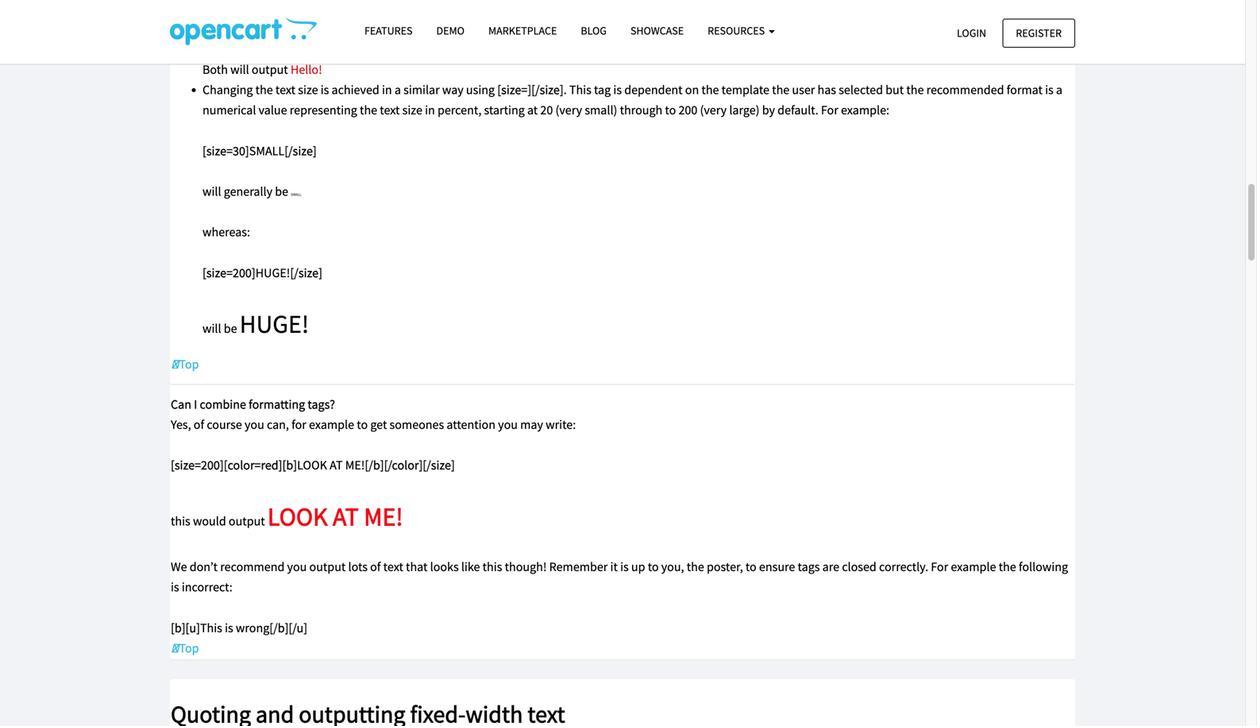 Task type: locate. For each thing, give the bounding box(es) containing it.
0 vertical spatial this
[[570, 82, 592, 98]]

recommended
[[927, 82, 1005, 98]]

course
[[207, 417, 242, 433]]

is
[[321, 82, 329, 98], [614, 82, 622, 98], [1046, 82, 1054, 98], [621, 559, 629, 575], [171, 579, 179, 595], [225, 620, 233, 636]]

the left "user"
[[772, 82, 790, 98]]

this left would
[[171, 513, 191, 529]]

1 vertical spatial be
[[224, 321, 237, 337]]

output up 'value'
[[252, 62, 288, 77]]

1 vertical spatial example
[[951, 559, 997, 575]]

lots
[[348, 559, 368, 575]]

0 horizontal spatial for
[[822, 102, 839, 118]]

look down "[size=200][color=red][b] look at me! [/b][/color][/size]"
[[268, 500, 328, 532]]

in right achieved
[[382, 82, 392, 98]]

1 horizontal spatial of
[[370, 559, 381, 575]]

will
[[231, 62, 249, 77], [203, 184, 221, 199], [203, 321, 221, 337]]

you inside we don't recommend you output lots of text that looks like this though! remember it is up to you, the poster, to ensure tags are closed correctly. for example the following is incorrect:
[[287, 559, 307, 575]]

[/b][/u]
[[270, 620, 308, 636]]

0 horizontal spatial this
[[171, 513, 191, 529]]

a inside . this tag is dependent on the template the user has selected but the recommended format is a numerical value representing the text size in percent, starting at 20 (very small) through to 200 (very large) by default. for example:
[[1057, 82, 1063, 98]]

[size=200]
[[203, 265, 256, 281]]

text left that
[[384, 559, 404, 575]]

1 horizontal spatial small
[[291, 192, 302, 197]]

1 vertical spatial size
[[403, 102, 423, 118]]

is down we
[[171, 579, 179, 595]]

top
[[179, 356, 199, 372], [179, 640, 199, 656]]

of right yes,
[[194, 417, 204, 433]]

me! down yes, of course you can, for example to get someones attention you may write:
[[345, 457, 365, 473]]

huge! up the will be huge!
[[256, 265, 290, 281]]

you down can i combine formatting tags?
[[245, 417, 264, 433]]

example down tags?
[[309, 417, 354, 433]]

0 horizontal spatial of
[[194, 417, 204, 433]]

be down [size=200]
[[224, 321, 237, 337]]

value
[[259, 102, 287, 118]]

1 horizontal spatial this
[[483, 559, 503, 575]]

this inside . this tag is dependent on the template the user has selected but the recommended format is a numerical value representing the text size in percent, starting at 20 (very small) through to 200 (very large) by default. for example:
[[570, 82, 592, 98]]

the
[[256, 82, 273, 98], [702, 82, 719, 98], [772, 82, 790, 98], [907, 82, 924, 98], [360, 102, 378, 118], [687, 559, 705, 575], [999, 559, 1017, 575]]

we don't recommend you output lots of text that looks like this though! remember it is up to you, the poster, to ensure tags are closed correctly. for example the following is incorrect:
[[171, 559, 1069, 595]]

following
[[1019, 559, 1069, 575]]

to right up
[[648, 559, 659, 575]]

resources link
[[696, 17, 787, 45]]

1 top link from the top
[[171, 356, 199, 372]]

chevron circle up image
[[171, 356, 179, 372]]

changing
[[203, 82, 253, 98]]

whereas:
[[203, 224, 250, 240]]

will down [size=200]
[[203, 321, 221, 337]]

1 vertical spatial me!
[[364, 500, 403, 532]]

are
[[823, 559, 840, 575]]

0 vertical spatial output
[[252, 62, 288, 77]]

output inside this would output look at me!
[[229, 513, 265, 529]]

1 vertical spatial [/size]
[[290, 265, 323, 281]]

marketplace
[[489, 23, 557, 38]]

1 horizontal spatial be
[[275, 184, 289, 199]]

you
[[245, 417, 264, 433], [498, 417, 518, 433], [287, 559, 307, 575]]

2 vertical spatial output
[[310, 559, 346, 575]]

(very right "200"
[[700, 102, 727, 118]]

on
[[686, 82, 699, 98]]

hello! up both will output hello! in the left top of the page
[[288, 21, 319, 37]]

1 top from the top
[[179, 356, 199, 372]]

20
[[541, 102, 553, 118]]

1 vertical spatial huge!
[[240, 308, 309, 340]]

1 vertical spatial of
[[370, 559, 381, 575]]

write:
[[546, 417, 576, 433]]

[size=200][color=red][b]
[[171, 457, 297, 473]]

both
[[203, 62, 228, 77]]

0 vertical spatial example
[[309, 417, 354, 433]]

recommend
[[220, 559, 285, 575]]

1 vertical spatial this
[[200, 620, 222, 636]]

1 vertical spatial top link
[[171, 640, 199, 656]]

1 vertical spatial hello!
[[291, 62, 322, 77]]

small down 'value'
[[249, 143, 285, 159]]

1 vertical spatial will
[[203, 184, 221, 199]]

output left lots
[[310, 559, 346, 575]]

text down changing the text size is achieved in a similar way using [size=][/size]
[[380, 102, 400, 118]]

correctly.
[[880, 559, 929, 575]]

2 vertical spatial will
[[203, 321, 221, 337]]

be right generally
[[275, 184, 289, 199]]

0 horizontal spatial small
[[249, 143, 285, 159]]

2 (very from the left
[[700, 102, 727, 118]]

yes,
[[171, 417, 191, 433]]

incorrect:
[[182, 579, 233, 595]]

both will output hello!
[[203, 62, 322, 77]]

be inside the will be huge!
[[224, 321, 237, 337]]

poster,
[[707, 559, 743, 575]]

2 a from the left
[[1057, 82, 1063, 98]]

marketplace link
[[477, 17, 569, 45]]

a left similar
[[395, 82, 401, 98]]

1 vertical spatial small
[[291, 192, 302, 197]]

default.
[[778, 102, 819, 118]]

1 vertical spatial for
[[931, 559, 949, 575]]

0 horizontal spatial (very
[[556, 102, 583, 118]]

you right recommend
[[287, 559, 307, 575]]

you left the may
[[498, 417, 518, 433]]

0 horizontal spatial in
[[382, 82, 392, 98]]

0 horizontal spatial size
[[298, 82, 318, 98]]

0 vertical spatial be
[[275, 184, 289, 199]]

0 vertical spatial huge!
[[256, 265, 290, 281]]

is up representing in the top left of the page
[[321, 82, 329, 98]]

(very down the .
[[556, 102, 583, 118]]

has
[[818, 82, 837, 98]]

this inside we don't recommend you output lots of text that looks like this though! remember it is up to you, the poster, to ensure tags are closed correctly. for example the following is incorrect:
[[483, 559, 503, 575]]

can
[[171, 396, 191, 412]]

1 horizontal spatial size
[[403, 102, 423, 118]]

remember
[[550, 559, 608, 575]]

at up lots
[[333, 500, 359, 532]]

at
[[330, 457, 343, 473], [333, 500, 359, 532]]

tags
[[798, 559, 820, 575]]

in
[[382, 82, 392, 98], [425, 102, 435, 118]]

0 vertical spatial size
[[298, 82, 318, 98]]

small
[[249, 143, 285, 159], [291, 192, 302, 197]]

to left "200"
[[665, 102, 676, 118]]

0 vertical spatial text
[[276, 82, 296, 98]]

2 vertical spatial text
[[384, 559, 404, 575]]

of right lots
[[370, 559, 381, 575]]

output for look
[[229, 513, 265, 529]]

1 vertical spatial this
[[483, 559, 503, 575]]

huge! down [size=200] huge! [/size]
[[240, 308, 309, 340]]

0 vertical spatial [/size]
[[285, 143, 317, 159]]

1 horizontal spatial example
[[951, 559, 997, 575]]

showcase
[[631, 23, 684, 38]]

up
[[632, 559, 646, 575]]

1 horizontal spatial for
[[931, 559, 949, 575]]

this down incorrect:
[[200, 620, 222, 636]]

1 vertical spatial top
[[179, 640, 199, 656]]

2 top from the top
[[179, 640, 199, 656]]

is right it
[[621, 559, 629, 575]]

1 vertical spatial output
[[229, 513, 265, 529]]

0 vertical spatial top link
[[171, 356, 199, 372]]

[/size] down representing in the top left of the page
[[285, 143, 317, 159]]

me! up lots
[[364, 500, 403, 532]]

someones
[[390, 417, 444, 433]]

at down yes, of course you can, for example to get someones attention you may write:
[[330, 457, 343, 473]]

this for .
[[570, 82, 592, 98]]

be
[[275, 184, 289, 199], [224, 321, 237, 337]]

a right format
[[1057, 82, 1063, 98]]

top up i at the left of the page
[[179, 356, 199, 372]]

1 horizontal spatial (very
[[700, 102, 727, 118]]

hello!
[[288, 21, 319, 37], [291, 62, 322, 77]]

huge!
[[256, 265, 290, 281], [240, 308, 309, 340]]

top for chevron circle up image
[[179, 640, 199, 656]]

1 horizontal spatial you
[[287, 559, 307, 575]]

size inside . this tag is dependent on the template the user has selected but the recommended format is a numerical value representing the text size in percent, starting at 20 (very small) through to 200 (very large) by default. for example:
[[403, 102, 423, 118]]

0 horizontal spatial a
[[395, 82, 401, 98]]

output inside we don't recommend you output lots of text that looks like this though! remember it is up to you, the poster, to ensure tags are closed correctly. for example the following is incorrect:
[[310, 559, 346, 575]]

look down for
[[297, 457, 327, 473]]

this right the .
[[570, 82, 592, 98]]

this right like
[[483, 559, 503, 575]]

1 horizontal spatial in
[[425, 102, 435, 118]]

in down similar
[[425, 102, 435, 118]]

1 horizontal spatial this
[[570, 82, 592, 98]]

closed
[[842, 559, 877, 575]]

look
[[297, 457, 327, 473], [268, 500, 328, 532]]

blog
[[581, 23, 607, 38]]

don't
[[190, 559, 218, 575]]

like
[[462, 559, 480, 575]]

small right generally
[[291, 192, 302, 197]]

will left generally
[[203, 184, 221, 199]]

for inside we don't recommend you output lots of text that looks like this though! remember it is up to you, the poster, to ensure tags are closed correctly. for example the following is incorrect:
[[931, 559, 949, 575]]

size
[[298, 82, 318, 98], [403, 102, 423, 118]]

0 horizontal spatial example
[[309, 417, 354, 433]]

0 vertical spatial of
[[194, 417, 204, 433]]

but
[[886, 82, 904, 98]]

size up representing in the top left of the page
[[298, 82, 318, 98]]

template
[[722, 82, 770, 98]]

text
[[276, 82, 296, 98], [380, 102, 400, 118], [384, 559, 404, 575]]

will inside the will be huge!
[[203, 321, 221, 337]]

[/size] up the will be huge!
[[290, 265, 323, 281]]

top link down [b][u]
[[171, 640, 199, 656]]

this
[[570, 82, 592, 98], [200, 620, 222, 636]]

will up "changing"
[[231, 62, 249, 77]]

0 vertical spatial this
[[171, 513, 191, 529]]

output right would
[[229, 513, 265, 529]]

for down has
[[822, 102, 839, 118]]

selected
[[839, 82, 884, 98]]

way
[[442, 82, 464, 98]]

1 vertical spatial in
[[425, 102, 435, 118]]

text up 'value'
[[276, 82, 296, 98]]

0 horizontal spatial you
[[245, 417, 264, 433]]

example right correctly.
[[951, 559, 997, 575]]

to
[[665, 102, 676, 118], [357, 417, 368, 433], [648, 559, 659, 575], [746, 559, 757, 575]]

1 vertical spatial text
[[380, 102, 400, 118]]

will for huge!
[[203, 321, 221, 337]]

0 vertical spatial will
[[231, 62, 249, 77]]

[size=200][color=red][b] look at me! [/b][/color][/size]
[[171, 457, 455, 473]]

hello! up representing in the top left of the page
[[291, 62, 322, 77]]

can i combine formatting tags?
[[171, 396, 335, 412]]

attention
[[447, 417, 496, 433]]

dependent
[[625, 82, 683, 98]]

. this tag is dependent on the template the user has selected but the recommended format is a numerical value representing the text size in percent, starting at 20 (very small) through to 200 (very large) by default. for example:
[[203, 82, 1063, 118]]

to inside . this tag is dependent on the template the user has selected but the recommended format is a numerical value representing the text size in percent, starting at 20 (very small) through to 200 (very large) by default. for example:
[[665, 102, 676, 118]]

size down similar
[[403, 102, 423, 118]]

0 horizontal spatial this
[[200, 620, 222, 636]]

top down [b][u]
[[179, 640, 199, 656]]

0 vertical spatial for
[[822, 102, 839, 118]]

for
[[822, 102, 839, 118], [931, 559, 949, 575]]

1 vertical spatial at
[[333, 500, 359, 532]]

[/size] for [size=200] huge! [/size]
[[290, 265, 323, 281]]

of
[[194, 417, 204, 433], [370, 559, 381, 575]]

wrong
[[236, 620, 270, 636]]

1 horizontal spatial a
[[1057, 82, 1063, 98]]

top link up can
[[171, 356, 199, 372]]

demo
[[437, 23, 465, 38]]

at
[[528, 102, 538, 118]]

for right correctly.
[[931, 559, 949, 575]]

this
[[171, 513, 191, 529], [483, 559, 503, 575]]

chevron circle up image
[[171, 640, 179, 656]]

example inside we don't recommend you output lots of text that looks like this though! remember it is up to you, the poster, to ensure tags are closed correctly. for example the following is incorrect:
[[951, 559, 997, 575]]

in inside . this tag is dependent on the template the user has selected but the recommended format is a numerical value representing the text size in percent, starting at 20 (very small) through to 200 (very large) by default. for example:
[[425, 102, 435, 118]]

a
[[395, 82, 401, 98], [1057, 82, 1063, 98]]

0 vertical spatial top
[[179, 356, 199, 372]]

0 horizontal spatial be
[[224, 321, 237, 337]]



Task type: describe. For each thing, give the bounding box(es) containing it.
[size=30] small [/size]
[[203, 143, 317, 159]]

will be huge!
[[203, 308, 309, 340]]

resources
[[708, 23, 768, 38]]

yes, of course you can, for example to get someones attention you may write:
[[171, 417, 576, 433]]

the down achieved
[[360, 102, 378, 118]]

we
[[171, 559, 187, 575]]

1 vertical spatial look
[[268, 500, 328, 532]]

percent,
[[438, 102, 482, 118]]

is right format
[[1046, 82, 1054, 98]]

1 a from the left
[[395, 82, 401, 98]]

starting
[[484, 102, 525, 118]]

may
[[521, 417, 543, 433]]

[size=30]
[[203, 143, 249, 159]]

formatting
[[249, 396, 305, 412]]

that
[[406, 559, 428, 575]]

small)
[[585, 102, 618, 118]]

tag
[[594, 82, 611, 98]]

register link
[[1003, 19, 1076, 48]]

[/size] for [size=30] small [/size]
[[285, 143, 317, 159]]

0 vertical spatial at
[[330, 457, 343, 473]]

text inside . this tag is dependent on the template the user has selected but the recommended format is a numerical value representing the text size in percent, starting at 20 (very small) through to 200 (very large) by default. for example:
[[380, 102, 400, 118]]

[size=200] huge! [/size]
[[203, 265, 323, 281]]

is left wrong
[[225, 620, 233, 636]]

[/b][/color][/size]
[[365, 457, 455, 473]]

numerical
[[203, 102, 256, 118]]

this would output look at me!
[[171, 500, 403, 532]]

[size=][/size]
[[498, 82, 564, 98]]

demo link
[[425, 17, 477, 45]]

you,
[[662, 559, 685, 575]]

tags?
[[308, 396, 335, 412]]

[b][u]
[[171, 620, 200, 636]]

2 top link from the top
[[171, 640, 199, 656]]

0 vertical spatial hello!
[[288, 21, 319, 37]]

for inside . this tag is dependent on the template the user has selected but the recommended format is a numerical value representing the text size in percent, starting at 20 (very small) through to 200 (very large) by default. for example:
[[822, 102, 839, 118]]

login
[[957, 26, 987, 40]]

this for [b][u]
[[200, 620, 222, 636]]

format
[[1007, 82, 1043, 98]]

i
[[194, 396, 197, 412]]

is right tag
[[614, 82, 622, 98]]

using
[[466, 82, 495, 98]]

the left following
[[999, 559, 1017, 575]]

representing
[[290, 102, 357, 118]]

[b][u] this is wrong [/b][/u]
[[171, 620, 308, 636]]

register
[[1017, 26, 1062, 40]]

[color=#ff0000] hello!
[[203, 21, 319, 37]]

showcase link
[[619, 17, 696, 45]]

generally
[[224, 184, 273, 199]]

for
[[292, 417, 307, 433]]

can,
[[267, 417, 289, 433]]

top for chevron circle up icon
[[179, 356, 199, 372]]

the down both will output hello! in the left top of the page
[[256, 82, 273, 98]]

will for be
[[203, 184, 221, 199]]

user
[[793, 82, 816, 98]]

would
[[193, 513, 226, 529]]

the right you,
[[687, 559, 705, 575]]

0 vertical spatial me!
[[345, 457, 365, 473]]

small inside will generally be small
[[291, 192, 302, 197]]

1 (very from the left
[[556, 102, 583, 118]]

will generally be small
[[203, 184, 302, 199]]

example:
[[841, 102, 890, 118]]

similar
[[404, 82, 440, 98]]

ensure
[[760, 559, 796, 575]]

you for example
[[245, 417, 264, 433]]

0 vertical spatial small
[[249, 143, 285, 159]]

features link
[[353, 17, 425, 45]]

achieved
[[332, 82, 380, 98]]

through
[[620, 102, 663, 118]]

[color=#ff0000]
[[203, 21, 288, 37]]

this inside this would output look at me!
[[171, 513, 191, 529]]

get
[[371, 417, 387, 433]]

changing the text size is achieved in a similar way using [size=][/size]
[[203, 82, 564, 98]]

to left get
[[357, 417, 368, 433]]

by
[[763, 102, 776, 118]]

login link
[[944, 19, 1000, 48]]

200
[[679, 102, 698, 118]]

combine
[[200, 396, 246, 412]]

.
[[564, 82, 567, 98]]

you for of
[[287, 559, 307, 575]]

0 vertical spatial in
[[382, 82, 392, 98]]

large)
[[730, 102, 760, 118]]

of inside we don't recommend you output lots of text that looks like this though! remember it is up to you, the poster, to ensure tags are closed correctly. for example the following is incorrect:
[[370, 559, 381, 575]]

though!
[[505, 559, 547, 575]]

0 vertical spatial look
[[297, 457, 327, 473]]

output for hello!
[[252, 62, 288, 77]]

it
[[611, 559, 618, 575]]

text inside we don't recommend you output lots of text that looks like this though! remember it is up to you, the poster, to ensure tags are closed correctly. for example the following is incorrect:
[[384, 559, 404, 575]]

2 horizontal spatial you
[[498, 417, 518, 433]]

the right on
[[702, 82, 719, 98]]

the right but
[[907, 82, 924, 98]]

to left ensure
[[746, 559, 757, 575]]

looks
[[430, 559, 459, 575]]



Task type: vqa. For each thing, say whether or not it's contained in the screenshot.
General
no



